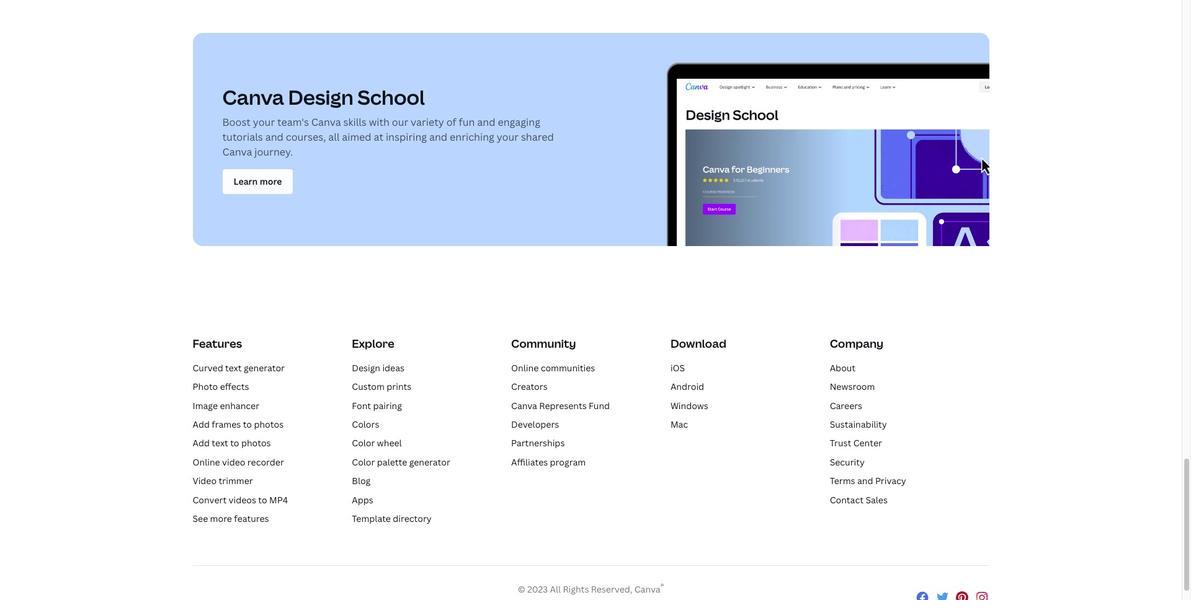 Task type: vqa. For each thing, say whether or not it's contained in the screenshot.
Try Canva Pro Button
no



Task type: locate. For each thing, give the bounding box(es) containing it.
trimmer
[[219, 476, 253, 487]]

color up blog link
[[352, 457, 375, 468]]

generator right palette at the left of page
[[410, 457, 451, 468]]

photos up recorder
[[241, 438, 271, 450]]

color down colors
[[352, 438, 375, 450]]

1 color from the top
[[352, 438, 375, 450]]

convert videos to mp4
[[193, 494, 288, 506]]

and up contact sales link at the right bottom of the page
[[858, 476, 874, 487]]

online for online communities
[[512, 362, 539, 374]]

sustainability link
[[830, 419, 887, 431]]

videos
[[229, 494, 256, 506]]

0 horizontal spatial generator
[[244, 362, 285, 374]]

android
[[671, 381, 705, 393]]

1 vertical spatial photos
[[241, 438, 271, 450]]

photos
[[254, 419, 284, 431], [241, 438, 271, 450]]

0 vertical spatial design
[[288, 84, 354, 111]]

add
[[193, 419, 210, 431], [193, 438, 210, 450]]

design up team's
[[288, 84, 354, 111]]

2 horizontal spatial to
[[258, 494, 267, 506]]

color
[[352, 438, 375, 450], [352, 457, 375, 468]]

trust center link
[[830, 438, 883, 450]]

0 vertical spatial online
[[512, 362, 539, 374]]

to up video
[[230, 438, 239, 450]]

to down enhancer at the bottom of page
[[243, 419, 252, 431]]

photos down enhancer at the bottom of page
[[254, 419, 284, 431]]

text for curved
[[225, 362, 242, 374]]

online up video
[[193, 457, 220, 468]]

your down engaging
[[497, 131, 519, 144]]

developers link
[[512, 419, 559, 431]]

canva design school boost your team's canva skills with our variety of fun and engaging tutorials and courses, all aimed at inspiring and enriching your shared canva journey.
[[223, 84, 554, 159]]

1 horizontal spatial your
[[497, 131, 519, 144]]

see more features link
[[193, 513, 269, 525]]

design ideas link
[[352, 362, 405, 374]]

1 vertical spatial online
[[193, 457, 220, 468]]

1 vertical spatial text
[[212, 438, 228, 450]]

1 horizontal spatial generator
[[410, 457, 451, 468]]

contact
[[830, 494, 864, 506]]

canva down the creators "link"
[[512, 400, 538, 412]]

0 horizontal spatial online
[[193, 457, 220, 468]]

design up custom
[[352, 362, 381, 374]]

1 vertical spatial generator
[[410, 457, 451, 468]]

enriching
[[450, 131, 495, 144]]

1 horizontal spatial to
[[243, 419, 252, 431]]

sales
[[866, 494, 888, 506]]

2 vertical spatial to
[[258, 494, 267, 506]]

1 vertical spatial to
[[230, 438, 239, 450]]

terms
[[830, 476, 856, 487]]

explore
[[352, 337, 395, 352]]

canva represents fund link
[[512, 400, 610, 412]]

1 horizontal spatial online
[[512, 362, 539, 374]]

to for text
[[230, 438, 239, 450]]

color for color palette generator
[[352, 457, 375, 468]]

add down image
[[193, 419, 210, 431]]

generator up effects
[[244, 362, 285, 374]]

image
[[193, 400, 218, 412]]

courses,
[[286, 131, 326, 144]]

canva down tutorials on the left top of the page
[[223, 145, 252, 159]]

video
[[222, 457, 245, 468]]

online for online video recorder
[[193, 457, 220, 468]]

and up "journey."
[[265, 131, 284, 144]]

security link
[[830, 457, 865, 468]]

1 add from the top
[[193, 419, 210, 431]]

font pairing
[[352, 400, 402, 412]]

2 color from the top
[[352, 457, 375, 468]]

custom
[[352, 381, 385, 393]]

trust
[[830, 438, 852, 450]]

photo effects
[[193, 381, 249, 393]]

canva right reserved,
[[635, 584, 661, 596]]

online up creators
[[512, 362, 539, 374]]

add text to photos
[[193, 438, 271, 450]]

1 vertical spatial color
[[352, 457, 375, 468]]

online video recorder link
[[193, 457, 284, 468]]

shared
[[521, 131, 554, 144]]

ideas
[[383, 362, 405, 374]]

newsroom
[[830, 381, 875, 393]]

affiliates program link
[[512, 457, 586, 468]]

online
[[512, 362, 539, 374], [193, 457, 220, 468]]

photos for add text to photos
[[241, 438, 271, 450]]

add frames to photos
[[193, 419, 284, 431]]

contact sales link
[[830, 494, 888, 506]]

see
[[193, 513, 208, 525]]

add frames to photos link
[[193, 419, 284, 431]]

0 horizontal spatial to
[[230, 438, 239, 450]]

more
[[210, 513, 232, 525]]

program
[[550, 457, 586, 468]]

canva up all
[[311, 116, 341, 129]]

with
[[369, 116, 390, 129]]

0 vertical spatial photos
[[254, 419, 284, 431]]

color palette generator link
[[352, 457, 451, 468]]

template directory link
[[352, 513, 432, 525]]

privacy
[[876, 476, 907, 487]]

add up video
[[193, 438, 210, 450]]

to left mp4
[[258, 494, 267, 506]]

1 vertical spatial design
[[352, 362, 381, 374]]

creators link
[[512, 381, 548, 393]]

affiliates
[[512, 457, 548, 468]]

custom prints link
[[352, 381, 412, 393]]

video trimmer
[[193, 476, 253, 487]]

2 add from the top
[[193, 438, 210, 450]]

add for add frames to photos
[[193, 419, 210, 431]]

colors
[[352, 419, 380, 431]]

1 vertical spatial your
[[497, 131, 519, 144]]

fund
[[589, 400, 610, 412]]

0 vertical spatial generator
[[244, 362, 285, 374]]

color palette generator
[[352, 457, 451, 468]]

careers
[[830, 400, 863, 412]]

skills
[[344, 116, 367, 129]]

engaging
[[498, 116, 541, 129]]

reserved,
[[591, 584, 633, 596]]

text up effects
[[225, 362, 242, 374]]

prints
[[387, 381, 412, 393]]

0 vertical spatial to
[[243, 419, 252, 431]]

0 horizontal spatial your
[[253, 116, 275, 129]]

text down frames
[[212, 438, 228, 450]]

0 vertical spatial text
[[225, 362, 242, 374]]

variety
[[411, 116, 444, 129]]

text
[[225, 362, 242, 374], [212, 438, 228, 450]]

colors link
[[352, 419, 380, 431]]

1 vertical spatial add
[[193, 438, 210, 450]]

your up tutorials on the left top of the page
[[253, 116, 275, 129]]

newsroom link
[[830, 381, 875, 393]]

0 vertical spatial color
[[352, 438, 375, 450]]

journey.
[[255, 145, 293, 159]]

font pairing link
[[352, 400, 402, 412]]

0 vertical spatial add
[[193, 419, 210, 431]]



Task type: describe. For each thing, give the bounding box(es) containing it.
apps
[[352, 494, 374, 506]]

aimed
[[342, 131, 372, 144]]

ios
[[671, 362, 685, 374]]

text for add
[[212, 438, 228, 450]]

convert videos to mp4 link
[[193, 494, 288, 506]]

about link
[[830, 362, 856, 374]]

and right fun
[[478, 116, 496, 129]]

our
[[392, 116, 409, 129]]

features
[[234, 513, 269, 525]]

directory
[[393, 513, 432, 525]]

about
[[830, 362, 856, 374]]

image enhancer
[[193, 400, 260, 412]]

enhancer
[[220, 400, 260, 412]]

wheel
[[377, 438, 402, 450]]

photos for add frames to photos
[[254, 419, 284, 431]]

windows
[[671, 400, 709, 412]]

terms and privacy
[[830, 476, 907, 487]]

ios link
[[671, 362, 685, 374]]

color wheel link
[[352, 438, 402, 450]]

partnerships link
[[512, 438, 565, 450]]

team's
[[277, 116, 309, 129]]

video
[[193, 476, 217, 487]]

security
[[830, 457, 865, 468]]

partnerships
[[512, 438, 565, 450]]

generator for color palette generator
[[410, 457, 451, 468]]

video trimmer link
[[193, 476, 253, 487]]

careers link
[[830, 400, 863, 412]]

pairing
[[373, 400, 402, 412]]

custom prints
[[352, 381, 412, 393]]

add for add text to photos
[[193, 438, 210, 450]]

2023
[[528, 584, 548, 596]]

photo effects link
[[193, 381, 249, 393]]

to for videos
[[258, 494, 267, 506]]

all
[[550, 584, 561, 596]]

curved
[[193, 362, 223, 374]]

creators
[[512, 381, 548, 393]]

font
[[352, 400, 371, 412]]

convert
[[193, 494, 227, 506]]

image enhancer link
[[193, 400, 260, 412]]

trust center
[[830, 438, 883, 450]]

and down variety
[[430, 131, 448, 144]]

android link
[[671, 381, 705, 393]]

mac
[[671, 419, 689, 431]]

terms and privacy link
[[830, 476, 907, 487]]

color for color wheel
[[352, 438, 375, 450]]

to for frames
[[243, 419, 252, 431]]

developers
[[512, 419, 559, 431]]

curved text generator
[[193, 362, 285, 374]]

generator for curved text generator
[[244, 362, 285, 374]]

contact sales
[[830, 494, 888, 506]]

blog
[[352, 476, 371, 487]]

canva represents fund
[[512, 400, 610, 412]]

online video recorder
[[193, 457, 284, 468]]

mac link
[[671, 419, 689, 431]]

canva design school image
[[677, 79, 990, 247]]

rights
[[563, 584, 589, 596]]

tutorials
[[223, 131, 263, 144]]

curved text generator link
[[193, 362, 285, 374]]

effects
[[220, 381, 249, 393]]

recorder
[[248, 457, 284, 468]]

see more features
[[193, 513, 269, 525]]

color wheel
[[352, 438, 402, 450]]

design inside canva design school boost your team's canva skills with our variety of fun and engaging tutorials and courses, all aimed at inspiring and enriching your shared canva journey.
[[288, 84, 354, 111]]

affiliates program
[[512, 457, 586, 468]]

design ideas
[[352, 362, 405, 374]]

template directory
[[352, 513, 432, 525]]

apps link
[[352, 494, 374, 506]]

windows link
[[671, 400, 709, 412]]

communities
[[541, 362, 595, 374]]

template
[[352, 513, 391, 525]]

fun
[[459, 116, 475, 129]]

boost
[[223, 116, 251, 129]]

represents
[[540, 400, 587, 412]]

canva up 'boost'
[[223, 84, 284, 111]]

download
[[671, 337, 727, 352]]

company
[[830, 337, 884, 352]]

0 vertical spatial your
[[253, 116, 275, 129]]

®
[[661, 582, 664, 592]]

online communities
[[512, 362, 595, 374]]

canva inside © 2023 all rights reserved, canva ®
[[635, 584, 661, 596]]

of
[[447, 116, 457, 129]]

palette
[[377, 457, 407, 468]]



